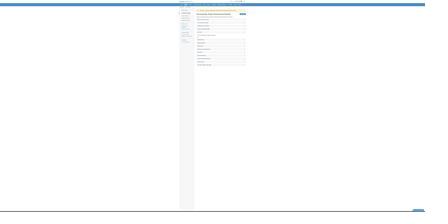 Task type: vqa. For each thing, say whether or not it's contained in the screenshot.
Inclusion
no



Task type: locate. For each thing, give the bounding box(es) containing it.
home
[[241, 5, 244, 7]]

profile
[[246, 5, 250, 7], [243, 9, 246, 10], [248, 13, 251, 14]]

profile for your profile
[[243, 9, 246, 10]]

tell
[[243, 56, 244, 57]]

add more customers link
[[243, 46, 253, 47]]

1 vertical spatial performance
[[247, 24, 254, 25]]

financial performance
[[243, 24, 254, 25]]

tell us what you think
[[243, 56, 253, 57]]

quick links
[[243, 31, 250, 33]]

ons
[[315, 5, 317, 7]]

sourcing
[[305, 5, 310, 7]]

performance up references
[[247, 24, 254, 25]]

service/time
[[258, 5, 265, 7]]

& right ratings
[[247, 27, 247, 28]]

learning
[[243, 43, 248, 44]]

profile down coupa supplier portal image
[[246, 5, 250, 7]]

2 horizontal spatial &
[[249, 18, 250, 19]]

sourcing link
[[304, 5, 311, 7]]

asn link
[[271, 5, 275, 7]]

more
[[245, 46, 247, 47]]

setup link
[[318, 5, 323, 7]]

1 horizontal spatial &
[[247, 27, 247, 28]]

0 horizontal spatial &
[[245, 21, 246, 22]]

create
[[243, 48, 246, 49]]

manage legal entities link
[[243, 38, 253, 39]]

0 vertical spatial profile
[[246, 5, 250, 7]]

references
[[248, 27, 253, 28]]

0 vertical spatial performance
[[295, 5, 303, 7]]

manage
[[243, 38, 247, 39]]

your
[[241, 9, 243, 10]]

governance
[[243, 18, 249, 19]]

& left diversity
[[249, 18, 250, 19]]

quick
[[243, 31, 246, 33]]

0 horizontal spatial performance
[[247, 24, 254, 25]]

&
[[249, 18, 250, 19], [245, 21, 246, 22], [247, 27, 247, 28]]

1 vertical spatial profile
[[243, 9, 246, 10]]

business performance
[[290, 5, 303, 7]]

& for references
[[247, 27, 247, 28]]

& inside environmental, social, governance & diversity
[[249, 18, 250, 19]]

2 vertical spatial &
[[247, 27, 247, 28]]

0 vertical spatial &
[[249, 18, 250, 19]]

service/time sheets
[[258, 5, 269, 7]]

alert
[[262, 12, 328, 16]]

profile right your
[[243, 9, 246, 10]]

profile up environmental, social, governance & diversity
[[248, 13, 251, 14]]

environmental, social, governance & diversity link
[[239, 15, 260, 20]]

1 horizontal spatial performance
[[295, 5, 303, 7]]

performance right business
[[295, 5, 303, 7]]

performance for business performance
[[295, 5, 303, 7]]

create a discoverable profile link
[[243, 48, 257, 49]]

& for compliance
[[245, 21, 246, 22]]

setup
[[319, 5, 322, 7]]

risk
[[243, 21, 245, 22]]

performance for financial performance
[[247, 24, 254, 25]]

you
[[249, 56, 250, 57]]

financial
[[243, 24, 247, 25]]

what
[[246, 56, 248, 57]]

company profile link
[[239, 12, 260, 15]]

learning center
[[243, 43, 253, 44]]

add-ons
[[312, 5, 317, 7]]

performance
[[295, 5, 303, 7], [247, 24, 254, 25]]

navigation
[[306, 0, 328, 3]]

add
[[243, 46, 245, 47]]

sheets
[[266, 5, 269, 7]]

ratings & references link
[[239, 26, 260, 29]]

think
[[251, 56, 253, 57]]

invoices link
[[275, 5, 282, 7]]

1 vertical spatial &
[[245, 21, 246, 22]]

2 vertical spatial profile
[[248, 13, 251, 14]]

profile
[[254, 48, 257, 49]]

profile for company profile
[[248, 13, 251, 14]]

& right risk
[[245, 21, 246, 22]]

ratings
[[243, 27, 246, 28]]



Task type: describe. For each thing, give the bounding box(es) containing it.
your profile link
[[240, 8, 246, 10]]

risk & compliance
[[243, 21, 252, 22]]

business performance link
[[289, 5, 304, 7]]

links
[[246, 31, 250, 33]]

your profile
[[241, 9, 246, 10]]

create a discoverable profile
[[243, 48, 257, 49]]

discoverable
[[247, 48, 253, 49]]

add-ons link
[[311, 5, 318, 7]]

social,
[[251, 16, 254, 17]]

catalogs link
[[282, 5, 289, 7]]

tell us what you think button
[[243, 55, 253, 57]]

profile link
[[245, 5, 251, 7]]

coupa supplier portal image
[[238, 0, 258, 4]]

catalogs
[[283, 5, 288, 7]]

profile inside "link"
[[246, 5, 250, 7]]

financial performance link
[[239, 23, 260, 26]]

company
[[243, 13, 247, 14]]

diversity
[[250, 18, 255, 19]]

company profile
[[243, 13, 251, 14]]

service/time sheets link
[[257, 5, 270, 7]]

environmental,
[[243, 16, 251, 17]]

orders link
[[251, 5, 257, 7]]

us
[[245, 56, 246, 57]]

customers
[[248, 46, 253, 47]]

entities
[[250, 38, 253, 39]]

compliance
[[246, 21, 252, 22]]

orders
[[252, 5, 256, 7]]

business
[[290, 5, 295, 7]]

environmental, social, governance & diversity
[[243, 16, 255, 19]]

home link
[[240, 5, 245, 7]]

ratings & references
[[243, 27, 253, 28]]

a
[[246, 48, 247, 49]]

asn
[[272, 5, 274, 7]]

risk & compliance link
[[239, 20, 260, 23]]

add more customers
[[243, 46, 253, 47]]

manage legal entities
[[243, 38, 253, 39]]

invoices
[[276, 5, 281, 7]]

legal
[[247, 38, 249, 39]]

center
[[248, 43, 253, 44]]

add-
[[312, 5, 315, 7]]

feedback
[[243, 53, 249, 54]]



